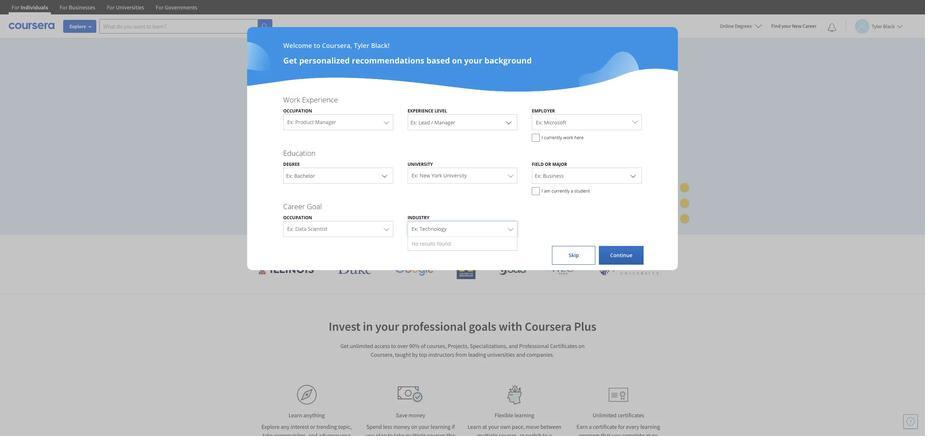 Task type: describe. For each thing, give the bounding box(es) containing it.
I am currently a student checkbox
[[532, 187, 540, 195]]

1 horizontal spatial learning
[[515, 412, 535, 419]]

start 7-day free trial
[[265, 177, 317, 184]]

specializations,
[[470, 343, 508, 350]]

switch
[[526, 432, 542, 436]]

here
[[575, 135, 584, 141]]

career goal
[[283, 202, 322, 212]]

7,000+
[[327, 100, 352, 111]]

day
[[284, 177, 293, 184]]

move
[[526, 423, 540, 431]]

spend
[[367, 423, 382, 431]]

0 vertical spatial plus
[[590, 240, 607, 252]]

flexible
[[495, 412, 514, 419]]

i for work experience
[[542, 135, 543, 141]]

learning for spend less money on your learning if you plan to take multiple courses thi
[[431, 423, 451, 431]]

coursera plus image
[[253, 66, 363, 77]]

1 vertical spatial coursera
[[525, 319, 572, 334]]

access inside get unlimited access to over 90% of courses, projects, specializations, and professional certificates on coursera, taught by top instructors from leading universities and companies.
[[375, 343, 390, 350]]

banner navigation
[[6, 0, 203, 20]]

90%
[[409, 343, 420, 350]]

access inside unlimited access to 7,000+ world-class courses, hands-on projects, and job-ready certificate programs—all included in your subscription
[[292, 100, 316, 111]]

spend less money on your learning if you plan to take multiple courses thi
[[366, 423, 456, 436]]

from
[[456, 351, 467, 358]]

earn a certificate for every learning program that you complete at n
[[577, 423, 661, 436]]

major
[[553, 161, 568, 168]]

save
[[396, 412, 408, 419]]

education element
[[276, 148, 649, 199]]

courses, inside get unlimited access to over 90% of courses, projects, specializations, and professional certificates on coursera, taught by top instructors from leading universities and companies.
[[427, 343, 447, 350]]

currently inside the work experience element
[[544, 135, 562, 141]]

education
[[283, 148, 316, 158]]

and inside explore any interest or trending topic, take prerequisites, and advance you
[[308, 432, 318, 436]]

get personalized recommendations based on your background
[[283, 55, 532, 66]]

your right the find
[[782, 23, 792, 29]]

chevron down image
[[629, 171, 638, 180]]

for individuals
[[12, 4, 48, 11]]

work
[[564, 135, 574, 141]]

and down professional
[[516, 351, 526, 358]]

for universities
[[107, 4, 144, 11]]

to inside spend less money on your learning if you plan to take multiple courses thi
[[388, 432, 393, 436]]

duke university image
[[338, 263, 372, 274]]

0 horizontal spatial experience
[[302, 95, 338, 105]]

start
[[265, 177, 278, 184]]

professional
[[519, 343, 549, 350]]

Industry text field
[[412, 223, 505, 237]]

your inside "onboardingmodal" dialog
[[464, 55, 483, 66]]

subscription
[[272, 125, 318, 136]]

occupation for career
[[283, 215, 312, 221]]

get for get personalized recommendations based on your background
[[283, 55, 297, 66]]

certificates
[[550, 343, 578, 350]]

money inside spend less money on your learning if you plan to take multiple courses thi
[[394, 423, 410, 431]]

multiple inside learn at your own pace, move between multiple courses, or switch to
[[477, 432, 498, 436]]

professional
[[402, 319, 467, 334]]

top
[[419, 351, 428, 358]]

chevron down image for experience level
[[505, 118, 513, 127]]

less
[[383, 423, 392, 431]]

ex: product manager
[[287, 119, 336, 126]]

class
[[378, 100, 396, 111]]

leading universities and companies with coursera plus
[[385, 240, 607, 252]]

over
[[398, 343, 408, 350]]

found
[[437, 240, 451, 247]]

universities inside get unlimited access to over 90% of courses, projects, specializations, and professional certificates on coursera, taught by top instructors from leading universities and companies.
[[488, 351, 515, 358]]

complete
[[622, 432, 645, 436]]

if
[[452, 423, 455, 431]]

university of michigan image
[[457, 260, 476, 279]]

hands-
[[430, 100, 456, 111]]

or inside learn at your own pace, move between multiple courses, or switch to
[[520, 432, 525, 436]]

continue button
[[599, 246, 644, 265]]

learn for learn at your own pace, move between multiple courses, or switch to 
[[468, 423, 481, 431]]

companies.
[[527, 351, 555, 358]]

instructors
[[429, 351, 455, 358]]

take inside explore any interest or trending topic, take prerequisites, and advance you
[[263, 432, 273, 436]]

any
[[281, 423, 290, 431]]

field or major
[[532, 161, 568, 168]]

certificate inside earn a certificate for every learning program that you complete at n
[[593, 423, 617, 431]]

your inside unlimited access to 7,000+ world-class courses, hands-on projects, and job-ready certificate programs—all included in your subscription
[[253, 125, 270, 136]]

plan
[[376, 432, 387, 436]]

am
[[544, 188, 551, 194]]

ex: for ex: new york university
[[412, 172, 419, 179]]

at inside learn at your own pace, move between multiple courses, or switch to
[[483, 423, 487, 431]]

anytime
[[301, 160, 322, 167]]

projects,
[[253, 112, 285, 123]]

product
[[295, 119, 314, 126]]

0 vertical spatial coursera
[[551, 240, 588, 252]]

for for individuals
[[12, 4, 19, 11]]

to inside learn at your own pace, move between multiple courses, or switch to
[[543, 432, 548, 436]]

ex: for ex: technology
[[412, 226, 419, 233]]

coursera, inside get unlimited access to over 90% of courses, projects, specializations, and professional certificates on coursera, taught by top instructors from leading universities and companies.
[[371, 351, 394, 358]]

leading inside get unlimited access to over 90% of courses, projects, specializations, and professional certificates on coursera, taught by top instructors from leading universities and companies.
[[468, 351, 486, 358]]

unlimited certificates image
[[609, 388, 629, 402]]

employer
[[532, 108, 555, 114]]

level
[[435, 108, 447, 114]]

cancel
[[284, 160, 300, 167]]

continue
[[611, 252, 633, 259]]

skip
[[569, 252, 579, 259]]

career goal element
[[276, 202, 649, 251]]

0 vertical spatial with
[[532, 240, 549, 252]]

degree
[[283, 161, 300, 168]]

advance
[[319, 432, 339, 436]]

learn for learn anything
[[289, 412, 302, 419]]

for businesses
[[60, 4, 95, 11]]

currently inside education element
[[552, 188, 570, 194]]

you inside earn a certificate for every learning program that you complete at n
[[612, 432, 621, 436]]

flexible learning
[[495, 412, 535, 419]]

industry
[[408, 215, 430, 221]]

universities
[[116, 4, 144, 11]]

google image
[[395, 263, 434, 276]]

and left professional
[[509, 343, 518, 350]]

learn anything
[[289, 412, 325, 419]]

tyler
[[354, 41, 370, 50]]

no results found
[[412, 240, 451, 247]]

interest
[[291, 423, 309, 431]]

recommendations
[[352, 55, 425, 66]]

no
[[412, 240, 419, 247]]

ready
[[318, 112, 339, 123]]

courses, inside learn at your own pace, move between multiple courses, or switch to
[[499, 432, 519, 436]]

ex: technology
[[412, 226, 447, 233]]

every
[[626, 423, 640, 431]]

occupation field for work experience
[[284, 114, 393, 130]]

unlimited for unlimited access to 7,000+ world-class courses, hands-on projects, and job-ready certificate programs—all included in your subscription
[[253, 100, 290, 111]]

explore
[[262, 423, 280, 431]]

1 vertical spatial experience
[[408, 108, 434, 114]]

ex: for ex: data scientist
[[287, 226, 294, 233]]

i currently work here
[[542, 135, 584, 141]]

based
[[427, 55, 450, 66]]

get for get unlimited access to over 90% of courses, projects, specializations, and professional certificates on coursera, taught by top instructors from leading universities and companies.
[[341, 343, 349, 350]]

i for education
[[542, 188, 543, 194]]

taught
[[395, 351, 411, 358]]

results
[[420, 240, 436, 247]]

take inside spend less money on your learning if you plan to take multiple courses thi
[[394, 432, 405, 436]]

occupation field for career goal
[[284, 221, 393, 237]]

for for governments
[[156, 4, 164, 11]]

unlimited for unlimited certificates
[[593, 412, 617, 419]]

0 vertical spatial career
[[803, 23, 817, 29]]



Task type: locate. For each thing, give the bounding box(es) containing it.
background
[[485, 55, 532, 66]]

University field
[[408, 168, 517, 184]]

university right york
[[444, 172, 467, 179]]

welcome
[[283, 41, 312, 50]]

your
[[782, 23, 792, 29], [464, 55, 483, 66], [253, 125, 270, 136], [376, 319, 400, 334], [419, 423, 430, 431], [489, 423, 499, 431]]

Industry field
[[408, 221, 517, 237]]

on up the included
[[456, 100, 465, 111]]

at left own
[[483, 423, 487, 431]]

0 vertical spatial chevron down image
[[505, 118, 513, 127]]

1 horizontal spatial university
[[444, 172, 467, 179]]

you down spend
[[366, 432, 375, 436]]

1 i from the top
[[542, 135, 543, 141]]

on inside "onboardingmodal" dialog
[[452, 55, 462, 66]]

show notifications image
[[828, 23, 837, 32]]

0 vertical spatial in
[[468, 112, 474, 123]]

0 vertical spatial courses,
[[398, 100, 428, 111]]

1 horizontal spatial new
[[793, 23, 802, 29]]

technology
[[420, 226, 447, 233]]

1 vertical spatial at
[[646, 432, 651, 436]]

to left over
[[391, 343, 396, 350]]

with
[[532, 240, 549, 252], [499, 319, 523, 334]]

1 vertical spatial i
[[542, 188, 543, 194]]

data
[[295, 226, 307, 233]]

between
[[541, 423, 562, 431]]

occupation field down the 7,000+
[[284, 114, 393, 130]]

1 horizontal spatial career
[[803, 23, 817, 29]]

1 horizontal spatial at
[[646, 432, 651, 436]]

occupation up data
[[283, 215, 312, 221]]

new inside education element
[[420, 172, 430, 179]]

certificate down world-
[[341, 112, 377, 123]]

businesses
[[69, 4, 95, 11]]

0 vertical spatial certificate
[[341, 112, 377, 123]]

by
[[412, 351, 418, 358]]

i left am
[[542, 188, 543, 194]]

individuals
[[21, 4, 48, 11]]

get inside get unlimited access to over 90% of courses, projects, specializations, and professional certificates on coursera, taught by top instructors from leading universities and companies.
[[341, 343, 349, 350]]

ex: microsoft
[[536, 119, 567, 126]]

None search field
[[99, 19, 273, 33]]

multiple down the save money
[[406, 432, 426, 436]]

ex: data scientist
[[287, 226, 328, 233]]

welcome to coursera, tyler black!
[[283, 41, 390, 50]]

4 for from the left
[[156, 4, 164, 11]]

unlimited certificates
[[593, 412, 645, 419]]

1 vertical spatial chevron down image
[[380, 171, 389, 180]]

1 horizontal spatial leading
[[468, 351, 486, 358]]

a inside earn a certificate for every learning program that you complete at n
[[589, 423, 592, 431]]

get left unlimited
[[341, 343, 349, 350]]

currently right am
[[552, 188, 570, 194]]

take right plan at left bottom
[[394, 432, 405, 436]]

1 vertical spatial courses,
[[427, 343, 447, 350]]

save money image
[[398, 387, 424, 404]]

1 horizontal spatial coursera,
[[371, 351, 394, 358]]

2 multiple from the left
[[477, 432, 498, 436]]

1 horizontal spatial with
[[532, 240, 549, 252]]

universities down the technology
[[419, 240, 466, 252]]

0 vertical spatial i
[[542, 135, 543, 141]]

onboardingmodal dialog
[[0, 0, 926, 436]]

for left individuals
[[12, 4, 19, 11]]

on down the save money
[[411, 423, 418, 431]]

that
[[601, 432, 611, 436]]

or down pace,
[[520, 432, 525, 436]]

to down less
[[388, 432, 393, 436]]

work
[[283, 95, 300, 105]]

multiple down flexible
[[477, 432, 498, 436]]

new left york
[[420, 172, 430, 179]]

3 for from the left
[[107, 4, 115, 11]]

personalized
[[299, 55, 350, 66]]

goals
[[469, 319, 497, 334]]

to inside unlimited access to 7,000+ world-class courses, hands-on projects, and job-ready certificate programs—all included in your subscription
[[318, 100, 325, 111]]

0 vertical spatial occupation
[[283, 108, 312, 114]]

1 vertical spatial plus
[[574, 319, 597, 334]]

0 horizontal spatial unlimited
[[253, 100, 290, 111]]

your up courses
[[419, 423, 430, 431]]

0 horizontal spatial chevron down image
[[380, 171, 389, 180]]

0 horizontal spatial or
[[310, 423, 315, 431]]

in right the included
[[468, 112, 474, 123]]

on inside spend less money on your learning if you plan to take multiple courses thi
[[411, 423, 418, 431]]

0 horizontal spatial in
[[363, 319, 373, 334]]

learning inside spend less money on your learning if you plan to take multiple courses thi
[[431, 423, 451, 431]]

or inside education element
[[545, 161, 552, 168]]

learning inside earn a certificate for every learning program that you complete at n
[[641, 423, 661, 431]]

coursera up professional
[[525, 319, 572, 334]]

in up unlimited
[[363, 319, 373, 334]]

for governments
[[156, 4, 197, 11]]

1 horizontal spatial universities
[[488, 351, 515, 358]]

to
[[314, 41, 320, 50], [318, 100, 325, 111], [391, 343, 396, 350], [388, 432, 393, 436], [543, 432, 548, 436]]

take
[[263, 432, 273, 436], [394, 432, 405, 436]]

microsoft
[[544, 119, 567, 126]]

money down save
[[394, 423, 410, 431]]

1 for from the left
[[12, 4, 19, 11]]

start 7-day free trial button
[[253, 172, 329, 189]]

courses,
[[398, 100, 428, 111], [427, 343, 447, 350], [499, 432, 519, 436]]

on inside get unlimited access to over 90% of courses, projects, specializations, and professional certificates on coursera, taught by top instructors from leading universities and companies.
[[579, 343, 585, 350]]

work experience
[[283, 95, 338, 105]]

1 horizontal spatial take
[[394, 432, 405, 436]]

projects,
[[448, 343, 469, 350]]

learn inside learn at your own pace, move between multiple courses, or switch to
[[468, 423, 481, 431]]

courses, inside unlimited access to 7,000+ world-class courses, hands-on projects, and job-ready certificate programs—all included in your subscription
[[398, 100, 428, 111]]

0 horizontal spatial universities
[[419, 240, 466, 252]]

universities down specializations,
[[488, 351, 515, 358]]

a left student
[[571, 188, 574, 194]]

on
[[452, 55, 462, 66], [456, 100, 465, 111], [579, 343, 585, 350], [411, 423, 418, 431]]

1 occupation from the top
[[283, 108, 312, 114]]

find your new career
[[772, 23, 817, 29]]

university up york
[[408, 161, 433, 168]]

0 vertical spatial access
[[292, 100, 316, 111]]

world-
[[354, 100, 378, 111]]

unlimited up projects,
[[253, 100, 290, 111]]

1 horizontal spatial or
[[520, 432, 525, 436]]

at inside earn a certificate for every learning program that you complete at n
[[646, 432, 651, 436]]

2 horizontal spatial learning
[[641, 423, 661, 431]]

chevron down image for degree
[[380, 171, 389, 180]]

programs—all
[[379, 112, 432, 123]]

own
[[501, 423, 511, 431]]

in inside unlimited access to 7,000+ world-class courses, hands-on projects, and job-ready certificate programs—all included in your subscription
[[468, 112, 474, 123]]

ex: down employer
[[536, 119, 543, 126]]

companies
[[485, 240, 530, 252]]

0 horizontal spatial get
[[283, 55, 297, 66]]

manager
[[315, 119, 336, 126]]

pace,
[[512, 423, 525, 431]]

1 vertical spatial or
[[310, 423, 315, 431]]

0 vertical spatial coursera,
[[322, 41, 352, 50]]

of
[[421, 343, 426, 350]]

0 vertical spatial learn
[[289, 412, 302, 419]]

sas image
[[499, 264, 527, 275]]

1 vertical spatial money
[[394, 423, 410, 431]]

with right goals
[[499, 319, 523, 334]]

0 horizontal spatial you
[[366, 432, 375, 436]]

0 horizontal spatial at
[[483, 423, 487, 431]]

for for universities
[[107, 4, 115, 11]]

1 take from the left
[[263, 432, 273, 436]]

at right the 'complete'
[[646, 432, 651, 436]]

0 horizontal spatial leading
[[388, 240, 417, 252]]

a inside dialog
[[571, 188, 574, 194]]

or inside explore any interest or trending topic, take prerequisites, and advance you
[[310, 423, 315, 431]]

2 for from the left
[[60, 4, 68, 11]]

certificates
[[618, 412, 645, 419]]

and inside unlimited access to 7,000+ world-class courses, hands-on projects, and job-ready certificate programs—all included in your subscription
[[287, 112, 301, 123]]

or down anything
[[310, 423, 315, 431]]

for for businesses
[[60, 4, 68, 11]]

occupation inside career goal element
[[283, 215, 312, 221]]

0 vertical spatial experience
[[302, 95, 338, 105]]

coursera,
[[322, 41, 352, 50], [371, 351, 394, 358]]

you inside spend less money on your learning if you plan to take multiple courses thi
[[366, 432, 375, 436]]

your left background
[[464, 55, 483, 66]]

trial
[[306, 177, 317, 184]]

ex: for ex: microsoft
[[536, 119, 543, 126]]

1 vertical spatial university
[[444, 172, 467, 179]]

a
[[571, 188, 574, 194], [589, 423, 592, 431]]

ex: left york
[[412, 172, 419, 179]]

1 vertical spatial new
[[420, 172, 430, 179]]

ex: left data
[[287, 226, 294, 233]]

career inside "onboardingmodal" dialog
[[283, 202, 305, 212]]

ex: left product
[[287, 119, 294, 126]]

you down for
[[612, 432, 621, 436]]

2 occupation from the top
[[283, 215, 312, 221]]

coursera up the hec paris 'image'
[[551, 240, 588, 252]]

your down projects,
[[253, 125, 270, 136]]

0 horizontal spatial access
[[292, 100, 316, 111]]

1 vertical spatial in
[[363, 319, 373, 334]]

1 vertical spatial occupation
[[283, 215, 312, 221]]

goal
[[307, 202, 322, 212]]

0 horizontal spatial multiple
[[406, 432, 426, 436]]

1 horizontal spatial experience
[[408, 108, 434, 114]]

i am currently a student
[[542, 188, 590, 194]]

occupation down the work
[[283, 108, 312, 114]]

1 horizontal spatial in
[[468, 112, 474, 123]]

certificate inside unlimited access to 7,000+ world-class courses, hands-on projects, and job-ready certificate programs—all included in your subscription
[[341, 112, 377, 123]]

learn
[[289, 412, 302, 419], [468, 423, 481, 431]]

on inside unlimited access to 7,000+ world-class courses, hands-on projects, and job-ready certificate programs—all included in your subscription
[[456, 100, 465, 111]]

1 vertical spatial career
[[283, 202, 305, 212]]

learning up pace,
[[515, 412, 535, 419]]

1 horizontal spatial chevron down image
[[505, 118, 513, 127]]

coursera image
[[9, 20, 55, 32]]

2 horizontal spatial or
[[545, 161, 552, 168]]

0 vertical spatial a
[[571, 188, 574, 194]]

0 horizontal spatial coursera,
[[322, 41, 352, 50]]

to inside "onboardingmodal" dialog
[[314, 41, 320, 50]]

2 vertical spatial courses,
[[499, 432, 519, 436]]

or right field
[[545, 161, 552, 168]]

unlimited inside unlimited access to 7,000+ world-class courses, hands-on projects, and job-ready certificate programs—all included in your subscription
[[253, 100, 290, 111]]

coursera, inside "onboardingmodal" dialog
[[322, 41, 352, 50]]

free
[[294, 177, 305, 184]]

0 vertical spatial money
[[409, 412, 426, 419]]

experience left the level
[[408, 108, 434, 114]]

for
[[12, 4, 19, 11], [60, 4, 68, 11], [107, 4, 115, 11], [156, 4, 164, 11]]

1 you from the left
[[366, 432, 375, 436]]

multiple
[[406, 432, 426, 436], [477, 432, 498, 436]]

get down 'welcome'
[[283, 55, 297, 66]]

1 horizontal spatial a
[[589, 423, 592, 431]]

1 horizontal spatial get
[[341, 343, 349, 350]]

learn up 'interest'
[[289, 412, 302, 419]]

included
[[434, 112, 465, 123]]

get
[[283, 55, 297, 66], [341, 343, 349, 350]]

currently left work
[[544, 135, 562, 141]]

get inside "onboardingmodal" dialog
[[283, 55, 297, 66]]

multiple inside spend less money on your learning if you plan to take multiple courses thi
[[406, 432, 426, 436]]

for left governments
[[156, 4, 164, 11]]

your left own
[[489, 423, 499, 431]]

0 vertical spatial unlimited
[[253, 100, 290, 111]]

access left over
[[375, 343, 390, 350]]

to inside get unlimited access to over 90% of courses, projects, specializations, and professional certificates on coursera, taught by top instructors from leading universities and companies.
[[391, 343, 396, 350]]

work experience element
[[276, 95, 649, 145]]

1 horizontal spatial learn
[[468, 423, 481, 431]]

0 vertical spatial new
[[793, 23, 802, 29]]

career left show notifications 'image' at the top
[[803, 23, 817, 29]]

plus left 'continue'
[[590, 240, 607, 252]]

0 vertical spatial at
[[483, 423, 487, 431]]

plus up the certificates
[[574, 319, 597, 334]]

1 vertical spatial universities
[[488, 351, 515, 358]]

field
[[532, 161, 544, 168]]

0 horizontal spatial with
[[499, 319, 523, 334]]

occupation for work
[[283, 108, 312, 114]]

university of illinois at urbana-champaign image
[[258, 264, 315, 275]]

occupation
[[283, 108, 312, 114], [283, 215, 312, 221]]

2 you from the left
[[612, 432, 621, 436]]

0 horizontal spatial take
[[263, 432, 273, 436]]

/month, cancel anytime
[[262, 160, 322, 167]]

0 vertical spatial occupation field
[[284, 114, 393, 130]]

occupation field inside the work experience element
[[284, 114, 393, 130]]

0 horizontal spatial new
[[420, 172, 430, 179]]

your up over
[[376, 319, 400, 334]]

learn at your own pace, move between multiple courses, or switch to 
[[468, 423, 562, 436]]

plus
[[590, 240, 607, 252], [574, 319, 597, 334]]

to up personalized
[[314, 41, 320, 50]]

1 vertical spatial a
[[589, 423, 592, 431]]

chevron down image inside education element
[[380, 171, 389, 180]]

1 vertical spatial certificate
[[593, 423, 617, 431]]

learning
[[515, 412, 535, 419], [431, 423, 451, 431], [641, 423, 661, 431]]

0 horizontal spatial career
[[283, 202, 305, 212]]

learning for earn a certificate for every learning program that you complete at n
[[641, 423, 661, 431]]

learning right every
[[641, 423, 661, 431]]

2 occupation field from the top
[[284, 221, 393, 237]]

for left businesses
[[60, 4, 68, 11]]

to down between
[[543, 432, 548, 436]]

1 vertical spatial get
[[341, 343, 349, 350]]

experience up ready
[[302, 95, 338, 105]]

I currently work here checkbox
[[532, 134, 540, 142]]

1 horizontal spatial certificate
[[593, 423, 617, 431]]

your inside spend less money on your learning if you plan to take multiple courses thi
[[419, 423, 430, 431]]

johns hopkins university image
[[599, 263, 667, 276]]

0 horizontal spatial university
[[408, 161, 433, 168]]

1 horizontal spatial access
[[375, 343, 390, 350]]

help center image
[[907, 418, 916, 426]]

currently
[[544, 135, 562, 141], [552, 188, 570, 194]]

unlimited up that
[[593, 412, 617, 419]]

1 vertical spatial currently
[[552, 188, 570, 194]]

1 vertical spatial with
[[499, 319, 523, 334]]

courses, up instructors
[[427, 343, 447, 350]]

career left goal
[[283, 202, 305, 212]]

0 horizontal spatial learning
[[431, 423, 451, 431]]

hec paris image
[[550, 262, 575, 277]]

1 horizontal spatial unlimited
[[593, 412, 617, 419]]

york
[[432, 172, 442, 179]]

1 vertical spatial coursera,
[[371, 351, 394, 358]]

earn
[[577, 423, 588, 431]]

topic,
[[338, 423, 352, 431]]

1 vertical spatial unlimited
[[593, 412, 617, 419]]

0 horizontal spatial certificate
[[341, 112, 377, 123]]

flexible learning image
[[502, 385, 527, 405]]

a up program
[[589, 423, 592, 431]]

occupation inside the work experience element
[[283, 108, 312, 114]]

anything
[[304, 412, 325, 419]]

ex: for ex: product manager
[[287, 119, 294, 126]]

new
[[793, 23, 802, 29], [420, 172, 430, 179]]

universities
[[419, 240, 466, 252], [488, 351, 515, 358]]

courses, up programs—all
[[398, 100, 428, 111]]

ex: inside education element
[[412, 172, 419, 179]]

1 vertical spatial learn
[[468, 423, 481, 431]]

1 vertical spatial occupation field
[[284, 221, 393, 237]]

1 horizontal spatial you
[[612, 432, 621, 436]]

find
[[772, 23, 781, 29]]

new right the find
[[793, 23, 802, 29]]

money right save
[[409, 412, 426, 419]]

student
[[575, 188, 590, 194]]

1 multiple from the left
[[406, 432, 426, 436]]

with right companies
[[532, 240, 549, 252]]

trending
[[317, 423, 337, 431]]

i right 'by checking this box, i am confirming that the employer listed above is my current employer.' option on the right top of page
[[542, 135, 543, 141]]

on right the certificates
[[579, 343, 585, 350]]

access up job-
[[292, 100, 316, 111]]

for left universities at top
[[107, 4, 115, 11]]

courses
[[427, 432, 446, 436]]

2 take from the left
[[394, 432, 405, 436]]

leading left results
[[388, 240, 417, 252]]

courses, down own
[[499, 432, 519, 436]]

1 occupation field from the top
[[284, 114, 393, 130]]

1 horizontal spatial multiple
[[477, 432, 498, 436]]

unlimited
[[253, 100, 290, 111], [593, 412, 617, 419]]

0 horizontal spatial a
[[571, 188, 574, 194]]

take down explore
[[263, 432, 273, 436]]

university
[[408, 161, 433, 168], [444, 172, 467, 179]]

ex: down industry
[[412, 226, 419, 233]]

chevron down image inside the work experience element
[[505, 118, 513, 127]]

invest
[[329, 319, 361, 334]]

2 i from the top
[[542, 188, 543, 194]]

chevron down image
[[505, 118, 513, 127], [380, 171, 389, 180]]

coursera, up personalized
[[322, 41, 352, 50]]

learn anything image
[[297, 385, 317, 405]]

0 vertical spatial get
[[283, 55, 297, 66]]

leading down specializations,
[[468, 351, 486, 358]]

program
[[579, 432, 600, 436]]

on right based
[[452, 55, 462, 66]]

and down 'interest'
[[308, 432, 318, 436]]

explore any interest or trending topic, take prerequisites, and advance you
[[262, 423, 352, 436]]

learn right if
[[468, 423, 481, 431]]

and up subscription
[[287, 112, 301, 123]]

ex: new york university
[[412, 172, 467, 179]]

0 vertical spatial currently
[[544, 135, 562, 141]]

certificate up that
[[593, 423, 617, 431]]

0 vertical spatial universities
[[419, 240, 466, 252]]

7-
[[279, 177, 284, 184]]

Occupation field
[[284, 114, 393, 130], [284, 221, 393, 237]]

and down industry field
[[468, 240, 483, 252]]

/month,
[[262, 160, 283, 167]]

leading
[[388, 240, 417, 252], [468, 351, 486, 358]]

find your new career link
[[768, 22, 821, 31]]

0 vertical spatial or
[[545, 161, 552, 168]]

to up ready
[[318, 100, 325, 111]]

2 vertical spatial or
[[520, 432, 525, 436]]

1 vertical spatial leading
[[468, 351, 486, 358]]

0 vertical spatial university
[[408, 161, 433, 168]]

occupation field down goal
[[284, 221, 393, 237]]

and
[[287, 112, 301, 123], [468, 240, 483, 252], [509, 343, 518, 350], [516, 351, 526, 358], [308, 432, 318, 436]]

new inside 'find your new career' link
[[793, 23, 802, 29]]

0 vertical spatial leading
[[388, 240, 417, 252]]

0 horizontal spatial learn
[[289, 412, 302, 419]]

learning up courses
[[431, 423, 451, 431]]

coursera, left taught
[[371, 351, 394, 358]]

1 vertical spatial access
[[375, 343, 390, 350]]

your inside learn at your own pace, move between multiple courses, or switch to
[[489, 423, 499, 431]]

ex:
[[287, 119, 294, 126], [536, 119, 543, 126], [412, 172, 419, 179], [287, 226, 294, 233], [412, 226, 419, 233]]



Task type: vqa. For each thing, say whether or not it's contained in the screenshot.
the Create AI chatbots and virtual assistants without any programming and deploy them on a website
no



